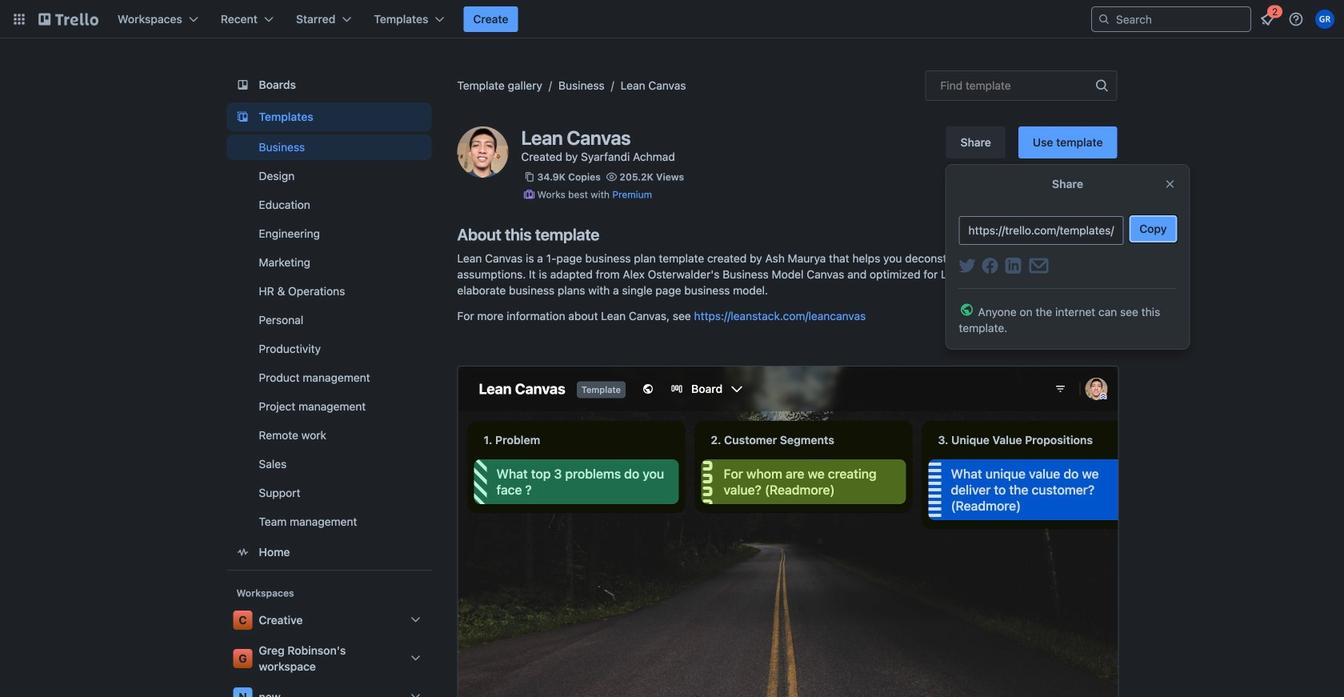 Task type: describe. For each thing, give the bounding box(es) containing it.
primary element
[[0, 0, 1344, 38]]

share on linkedin image
[[1006, 258, 1022, 274]]

search image
[[1098, 13, 1111, 26]]

Search field
[[1111, 8, 1251, 30]]

share on facebook image
[[982, 258, 998, 274]]

email image
[[1030, 258, 1049, 274]]

syarfandi achmad image
[[457, 126, 509, 178]]

template board image
[[233, 107, 252, 126]]



Task type: vqa. For each thing, say whether or not it's contained in the screenshot.
the right sm icon
no



Task type: locate. For each thing, give the bounding box(es) containing it.
home image
[[233, 543, 252, 562]]

board image
[[233, 75, 252, 94]]

sm image
[[521, 186, 537, 202]]

back to home image
[[38, 6, 98, 32]]

share on twitter image
[[959, 259, 976, 273]]

2 notifications image
[[1258, 10, 1277, 29]]

close popover image
[[1164, 178, 1177, 190]]

open information menu image
[[1288, 11, 1304, 27]]

greg robinson (gregrobinson96) image
[[1316, 10, 1335, 29]]

None field
[[925, 70, 1118, 101], [959, 216, 1124, 245], [925, 70, 1118, 101], [959, 216, 1124, 245]]



